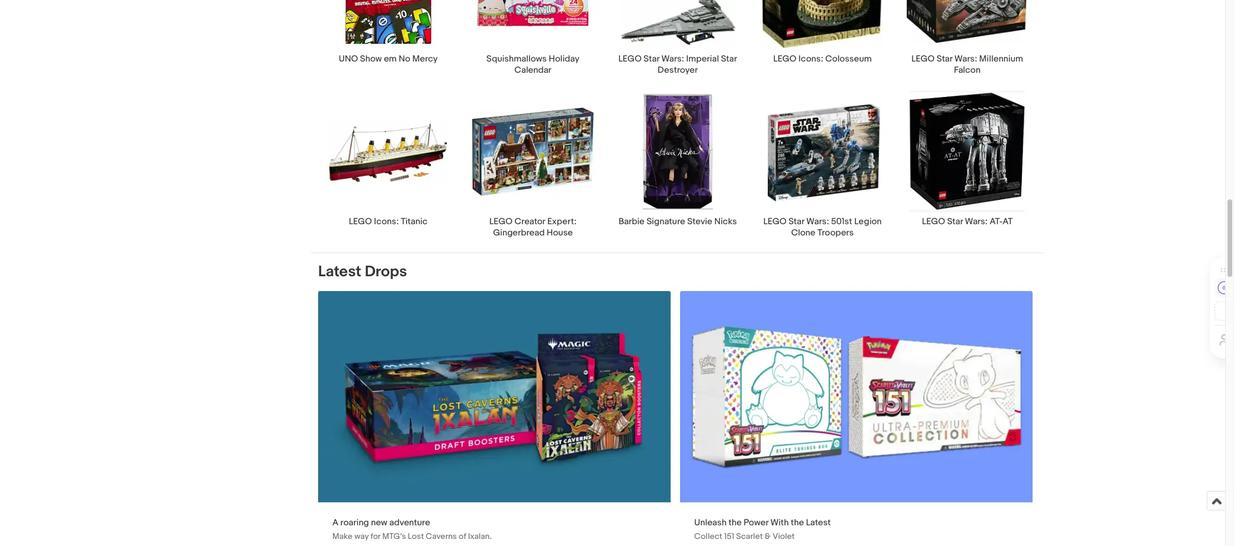 Task type: vqa. For each thing, say whether or not it's contained in the screenshot.
Signature
yes



Task type: describe. For each thing, give the bounding box(es) containing it.
lego star wars: imperial star destroyer
[[619, 54, 737, 76]]

151
[[724, 532, 734, 542]]

for
[[371, 532, 381, 542]]

destroyer
[[658, 65, 698, 76]]

barbie signature stevie nicks
[[619, 216, 737, 227]]

0 horizontal spatial latest
[[318, 263, 361, 281]]

make
[[332, 532, 353, 542]]

lego icons: titanic
[[349, 216, 428, 227]]

uno show em no mercy
[[339, 54, 438, 65]]

power
[[744, 518, 769, 529]]

stevie
[[687, 216, 713, 227]]

unleash
[[694, 518, 727, 529]]

lego star wars: at-at link
[[895, 90, 1040, 239]]

lego creator expert: gingerbread house
[[489, 216, 577, 239]]

millennium
[[979, 54, 1023, 65]]

unleash the power with the latest collect 151 scarlet & violet
[[694, 518, 831, 542]]

lego for lego star wars: 501st legion clone troopers
[[764, 216, 787, 227]]

lego for lego icons: colosseum
[[773, 54, 797, 65]]

none text field containing unleash the power with the latest
[[680, 291, 1033, 547]]

legion
[[854, 216, 882, 227]]

&
[[765, 532, 771, 542]]

lego for lego icons: titanic
[[349, 216, 372, 227]]

star for lego star wars: millennium falcon
[[937, 54, 953, 65]]

adventure
[[389, 518, 430, 529]]

lego for lego star wars: imperial star destroyer
[[619, 54, 642, 65]]

lego star wars: millennium falcon link
[[895, 0, 1040, 76]]

mercy
[[412, 54, 438, 65]]

lego for lego star wars: millennium falcon
[[912, 54, 935, 65]]

with
[[771, 518, 789, 529]]

star for lego star wars: imperial star destroyer
[[644, 54, 660, 65]]

star for lego star wars: at-at
[[947, 216, 963, 227]]

signature
[[647, 216, 685, 227]]

creator
[[515, 216, 545, 227]]

lego star wars: 501st legion clone troopers
[[764, 216, 882, 239]]

new
[[371, 518, 387, 529]]

at
[[1003, 216, 1013, 227]]

uno show em no mercy link
[[316, 0, 461, 76]]

way
[[354, 532, 369, 542]]

of
[[459, 532, 466, 542]]

lego icons: colosseum
[[773, 54, 872, 65]]

falcon
[[954, 65, 981, 76]]

violet
[[773, 532, 795, 542]]

scarlet
[[736, 532, 763, 542]]

lego star wars: at-at
[[922, 216, 1013, 227]]

clone
[[791, 227, 816, 239]]



Task type: locate. For each thing, give the bounding box(es) containing it.
wars: for 501st
[[806, 216, 829, 227]]

latest
[[318, 263, 361, 281], [806, 518, 831, 529]]

a roaring new adventure make way for mtg's lost caverns of ixalan.
[[332, 518, 492, 542]]

lego creator expert: gingerbread house link
[[461, 90, 606, 239]]

1 vertical spatial latest
[[806, 518, 831, 529]]

star right imperial
[[721, 54, 737, 65]]

lego for lego creator expert: gingerbread house
[[489, 216, 513, 227]]

wars: left millennium
[[955, 54, 977, 65]]

wars: inside lego star wars: at-at link
[[965, 216, 988, 227]]

wars:
[[662, 54, 684, 65], [955, 54, 977, 65], [806, 216, 829, 227], [965, 216, 988, 227]]

em
[[384, 54, 397, 65]]

uno
[[339, 54, 358, 65]]

icons: for colosseum
[[799, 54, 824, 65]]

None text field
[[680, 291, 1033, 547]]

None text field
[[318, 291, 671, 547]]

0 vertical spatial latest
[[318, 263, 361, 281]]

star
[[644, 54, 660, 65], [721, 54, 737, 65], [937, 54, 953, 65], [789, 216, 805, 227], [947, 216, 963, 227]]

1 horizontal spatial the
[[791, 518, 804, 529]]

roaring
[[340, 518, 369, 529]]

barbie
[[619, 216, 645, 227]]

caverns
[[426, 532, 457, 542]]

star left imperial
[[644, 54, 660, 65]]

2 the from the left
[[791, 518, 804, 529]]

lego for lego star wars: at-at
[[922, 216, 945, 227]]

squishmallows holiday calendar link
[[461, 0, 606, 76]]

holiday
[[549, 54, 580, 65]]

the
[[729, 518, 742, 529], [791, 518, 804, 529]]

wars: inside lego star wars: imperial star destroyer
[[662, 54, 684, 65]]

wars: inside lego star wars: 501st legion clone troopers
[[806, 216, 829, 227]]

lego star wars: imperial star destroyer link
[[606, 0, 750, 76]]

calendar
[[515, 65, 552, 76]]

lego star wars: 501st legion clone troopers link
[[750, 90, 895, 239]]

wars: for imperial
[[662, 54, 684, 65]]

nicks
[[714, 216, 737, 227]]

star inside lego star wars: millennium falcon
[[937, 54, 953, 65]]

squishmallows
[[487, 54, 547, 65]]

1 the from the left
[[729, 518, 742, 529]]

lego star wars: millennium falcon
[[912, 54, 1023, 76]]

501st
[[831, 216, 852, 227]]

latest left drops
[[318, 263, 361, 281]]

icons: left titanic
[[374, 216, 399, 227]]

lego inside lego star wars: imperial star destroyer
[[619, 54, 642, 65]]

latest drops
[[318, 263, 407, 281]]

icons:
[[799, 54, 824, 65], [374, 216, 399, 227]]

wars: inside lego star wars: millennium falcon
[[955, 54, 977, 65]]

house
[[547, 227, 573, 239]]

wars: left imperial
[[662, 54, 684, 65]]

the up 151
[[729, 518, 742, 529]]

titanic
[[401, 216, 428, 227]]

collect
[[694, 532, 722, 542]]

lost
[[408, 532, 424, 542]]

troopers
[[818, 227, 854, 239]]

star left troopers
[[789, 216, 805, 227]]

at-
[[990, 216, 1003, 227]]

the right with
[[791, 518, 804, 529]]

lego inside lego star wars: 501st legion clone troopers
[[764, 216, 787, 227]]

lego inside lego star wars: millennium falcon
[[912, 54, 935, 65]]

icons: left colosseum
[[799, 54, 824, 65]]

a
[[332, 518, 339, 529]]

lego icons: titanic link
[[316, 90, 461, 239]]

wars: for at-
[[965, 216, 988, 227]]

show
[[360, 54, 382, 65]]

squishmallows holiday calendar
[[487, 54, 580, 76]]

latest right with
[[806, 518, 831, 529]]

imperial
[[686, 54, 719, 65]]

1 horizontal spatial icons:
[[799, 54, 824, 65]]

0 horizontal spatial the
[[729, 518, 742, 529]]

0 vertical spatial icons:
[[799, 54, 824, 65]]

lego inside lego creator expert: gingerbread house
[[489, 216, 513, 227]]

0 horizontal spatial icons:
[[374, 216, 399, 227]]

1 vertical spatial icons:
[[374, 216, 399, 227]]

wars: left 501st
[[806, 216, 829, 227]]

no
[[399, 54, 410, 65]]

lego icons: colosseum link
[[750, 0, 895, 76]]

latest inside "unleash the power with the latest collect 151 scarlet & violet"
[[806, 518, 831, 529]]

gingerbread
[[493, 227, 545, 239]]

drops
[[365, 263, 407, 281]]

expert:
[[547, 216, 577, 227]]

lego
[[619, 54, 642, 65], [773, 54, 797, 65], [912, 54, 935, 65], [349, 216, 372, 227], [489, 216, 513, 227], [764, 216, 787, 227], [922, 216, 945, 227]]

wars: for millennium
[[955, 54, 977, 65]]

star left falcon
[[937, 54, 953, 65]]

1 horizontal spatial latest
[[806, 518, 831, 529]]

barbie signature stevie nicks link
[[606, 90, 750, 239]]

star inside lego star wars: 501st legion clone troopers
[[789, 216, 805, 227]]

wars: left at-
[[965, 216, 988, 227]]

colosseum
[[825, 54, 872, 65]]

icons: for titanic
[[374, 216, 399, 227]]

none text field containing a roaring new adventure
[[318, 291, 671, 547]]

ixalan.
[[468, 532, 492, 542]]

mtg's
[[382, 532, 406, 542]]

star for lego star wars: 501st legion clone troopers
[[789, 216, 805, 227]]

star left at-
[[947, 216, 963, 227]]



